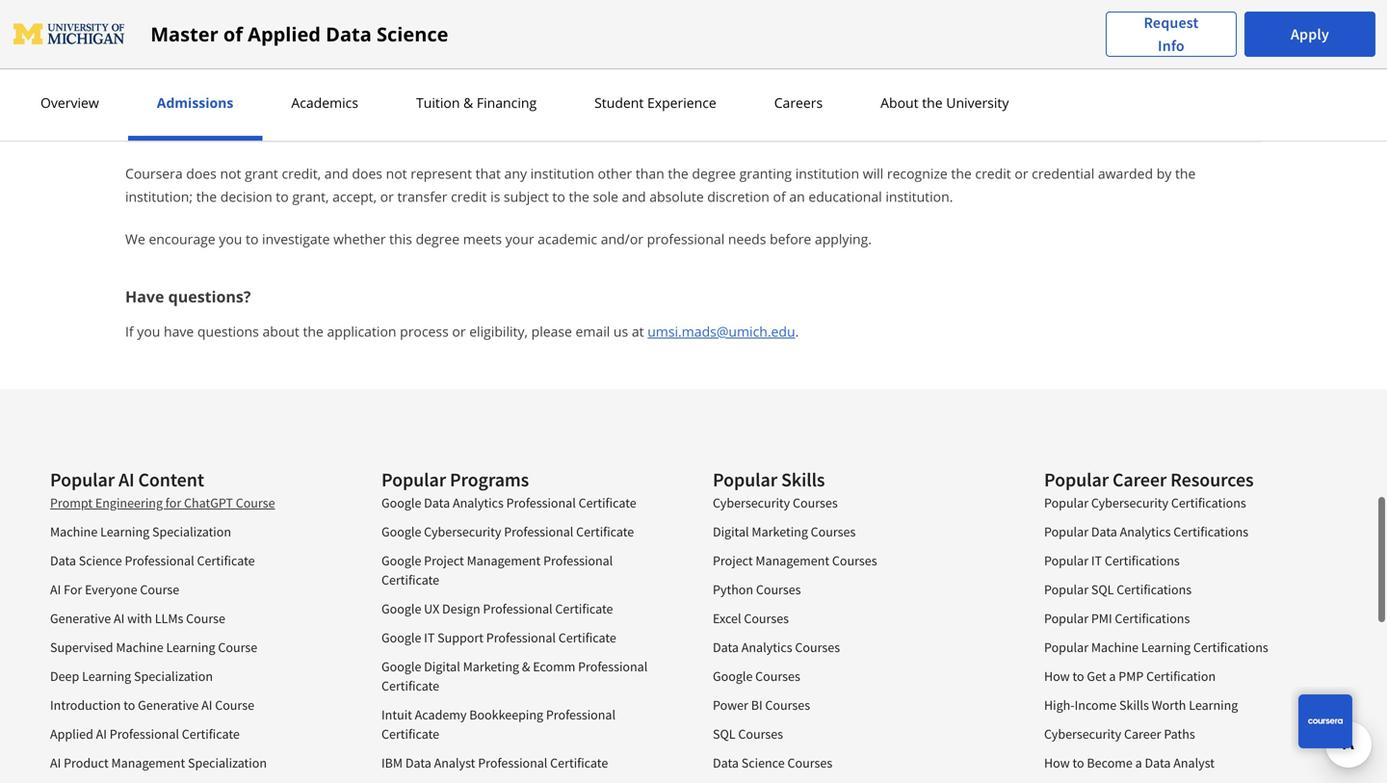 Task type: describe. For each thing, give the bounding box(es) containing it.
we do not require the gre or any other additional tests as part of our admissions process. for more information,
[[12, 24, 868, 67]]

learning up the introduction
[[82, 668, 131, 685]]

popular for popular sql certifications
[[1045, 581, 1089, 599]]

worth
[[1152, 697, 1187, 714]]

courses down the project management courses link
[[756, 581, 801, 599]]

subject
[[504, 187, 549, 206]]

google it support professional certificate link
[[382, 629, 617, 647]]

0 horizontal spatial machine
[[50, 523, 98, 541]]

professional down google ux design professional certificate
[[487, 629, 556, 647]]

specialization for deep learning specialization
[[134, 668, 213, 685]]

1 does from the left
[[186, 164, 217, 183]]

courses down python courses
[[744, 610, 789, 627]]

1 horizontal spatial sql
[[1092, 581, 1115, 599]]

google for google digital marketing & ecomm professional certificate
[[382, 658, 422, 676]]

sql courses
[[713, 726, 784, 743]]

ibm data analyst professional certificate
[[382, 755, 608, 772]]

not for require
[[278, 24, 299, 43]]

the up absolute
[[668, 164, 689, 183]]

experience
[[648, 93, 717, 112]]

academy
[[415, 707, 467, 724]]

popular for popular it certifications
[[1045, 552, 1089, 570]]

popular machine learning certifications
[[1045, 639, 1269, 656]]

data science courses link
[[713, 755, 833, 772]]

coursera
[[125, 164, 183, 183]]

career for cybersecurity
[[1125, 726, 1162, 743]]

see more about the admissions criteria .
[[95, 47, 348, 67]]

certificate inside intuit academy bookkeeping professional certificate
[[382, 726, 440, 743]]

this
[[390, 230, 412, 248]]

popular programs
[[382, 468, 529, 492]]

please
[[532, 322, 572, 341]]

we for do
[[235, 24, 254, 43]]

data science courses
[[713, 755, 833, 772]]

certificate inside google project management professional certificate
[[382, 572, 440, 589]]

1 horizontal spatial digital
[[713, 523, 750, 541]]

your
[[506, 230, 535, 248]]

courses down data analytics courses link
[[756, 668, 801, 685]]

to right subject
[[553, 187, 566, 206]]

to left become
[[1073, 755, 1085, 772]]

popular skills
[[713, 468, 825, 492]]

a for become
[[1136, 755, 1143, 772]]

data down 'popular programs'
[[424, 494, 450, 512]]

0 horizontal spatial you
[[137, 322, 160, 341]]

admissions inside we do not require the gre or any other additional tests as part of our admissions process. for more information,
[[678, 24, 751, 43]]

to down decision at the left of the page
[[246, 230, 259, 248]]

supervised
[[50, 639, 113, 656]]

certifications for popular it certifications
[[1105, 552, 1180, 570]]

before
[[770, 230, 812, 248]]

learning up certification
[[1142, 639, 1191, 656]]

how to get a pmp certification
[[1045, 668, 1217, 685]]

google it support professional certificate
[[382, 629, 617, 647]]

eligibility,
[[470, 322, 528, 341]]

to left get
[[1073, 668, 1085, 685]]

ai left the everyone
[[50, 581, 61, 599]]

a for get
[[1110, 668, 1117, 685]]

criteria
[[298, 47, 344, 67]]

other inside we do not require the gre or any other additional tests as part of our admissions process. for more information,
[[449, 24, 484, 43]]

1 analyst from the left
[[434, 755, 476, 772]]

courses right bi
[[766, 697, 811, 714]]

the left application
[[303, 322, 324, 341]]

digital marketing courses link
[[713, 523, 856, 541]]

marketing inside google digital marketing & ecomm professional certificate
[[463, 658, 520, 676]]

the right recognize
[[952, 164, 972, 183]]

google data analytics professional certificate link
[[382, 494, 637, 512]]

ai up engineering
[[119, 468, 135, 492]]

data down prompt
[[50, 552, 76, 570]]

courses down power bi courses link
[[739, 726, 784, 743]]

footer containing popular ai content
[[0, 389, 1388, 784]]

financing
[[477, 93, 537, 112]]

machine for popular ai content
[[116, 639, 164, 656]]

no additional tests are required!
[[12, 24, 235, 43]]

learning down engineering
[[100, 523, 150, 541]]

required!
[[168, 24, 232, 43]]

certifications for popular cybersecurity certifications
[[1172, 494, 1247, 512]]

introduction to generative ai course
[[50, 697, 254, 714]]

popular it certifications
[[1045, 552, 1180, 570]]

data science professional certificate
[[50, 552, 255, 570]]

cybersecurity courses
[[713, 494, 838, 512]]

management for specialization
[[111, 755, 185, 772]]

professional up google cybersecurity professional certificate link on the bottom of the page
[[507, 494, 576, 512]]

academics
[[291, 93, 359, 112]]

specialization for machine learning specialization
[[152, 523, 231, 541]]

course for chatgpt
[[236, 494, 275, 512]]

professional up google it support professional certificate "link"
[[483, 600, 553, 618]]

if you have questions about the application process or eligibility, please email us at umsi.mads@umich.edu .
[[125, 322, 799, 341]]

overview
[[40, 93, 99, 112]]

academic
[[538, 230, 598, 248]]

popular for popular pmi certifications
[[1045, 610, 1089, 627]]

popular for popular ai content
[[50, 468, 115, 492]]

engineering
[[95, 494, 163, 512]]

data down sql courses
[[713, 755, 739, 772]]

1 vertical spatial more
[[120, 47, 154, 67]]

certifications for popular sql certifications
[[1117, 581, 1192, 599]]

how to become a data analyst
[[1045, 755, 1215, 772]]

recognize
[[888, 164, 948, 183]]

see
[[95, 47, 117, 67]]

excel courses
[[713, 610, 789, 627]]

request
[[1145, 13, 1199, 32]]

how for how to get a pmp certification
[[1045, 668, 1071, 685]]

ai for everyone course
[[50, 581, 179, 599]]

tests inside we do not require the gre or any other additional tests as part of our admissions process. for more information,
[[556, 24, 586, 43]]

0 vertical spatial and
[[325, 164, 349, 183]]

0 horizontal spatial generative
[[50, 610, 111, 627]]

professional down google data analytics professional certificate "link"
[[504, 523, 574, 541]]

ai left 'with'
[[114, 610, 125, 627]]

science for data science courses
[[742, 755, 785, 772]]

1 horizontal spatial you
[[219, 230, 242, 248]]

popular for popular skills
[[713, 468, 778, 492]]

our
[[652, 24, 675, 43]]

& inside google digital marketing & ecomm professional certificate
[[522, 658, 531, 676]]

cybersecurity down popular career resources
[[1092, 494, 1169, 512]]

umsi.mads@umich.edu
[[648, 322, 796, 341]]

process.
[[754, 24, 807, 43]]

the left sole
[[569, 187, 590, 206]]

excel
[[713, 610, 742, 627]]

popular for popular machine learning certifications
[[1045, 639, 1089, 656]]

1 horizontal spatial marketing
[[752, 523, 809, 541]]

cybersecurity down popular skills
[[713, 494, 791, 512]]

grant
[[245, 164, 278, 183]]

0 horizontal spatial of
[[223, 21, 243, 47]]

python
[[713, 581, 754, 599]]

more inside we do not require the gre or any other additional tests as part of our admissions process. for more information,
[[834, 24, 868, 43]]

google for google courses
[[713, 668, 753, 685]]

or left the "credential"
[[1015, 164, 1029, 183]]

bi
[[752, 697, 763, 714]]

other inside "coursera does not grant credit, and does not represent that any institution other than the degree granting institution will recognize the credit or credential awarded by the institution; the decision to grant, accept, or transfer credit is subject to the sole and absolute discretion of an educational institution."
[[598, 164, 632, 183]]

ai up applied ai professional certificate "link"
[[202, 697, 212, 714]]

1 vertical spatial credit
[[451, 187, 487, 206]]

ai left product
[[50, 755, 61, 772]]

cybersecurity career paths
[[1045, 726, 1196, 743]]

ai product management specialization
[[50, 755, 267, 772]]

master of applied data science
[[151, 21, 449, 47]]

llms
[[155, 610, 183, 627]]

0 horizontal spatial admissions
[[223, 47, 295, 67]]

intuit academy bookkeeping professional certificate link
[[382, 707, 616, 743]]

as
[[589, 24, 604, 43]]

professional down intuit academy bookkeeping professional certificate
[[478, 755, 548, 772]]

transfer
[[398, 187, 448, 206]]

paths
[[1165, 726, 1196, 743]]

2 vertical spatial analytics
[[742, 639, 793, 656]]

or right process
[[452, 322, 466, 341]]

cybersecurity up google project management professional certificate
[[424, 523, 502, 541]]

courses down power bi courses
[[788, 755, 833, 772]]

2 vertical spatial specialization
[[188, 755, 267, 772]]

cybersecurity down income
[[1045, 726, 1122, 743]]

1 horizontal spatial skills
[[1120, 697, 1150, 714]]

project inside google project management professional certificate
[[424, 552, 464, 570]]

2 analyst from the left
[[1174, 755, 1215, 772]]

high-income skills worth learning
[[1045, 697, 1239, 714]]

data left gre on the left of the page
[[326, 21, 372, 47]]

machine learning specialization link
[[50, 523, 231, 541]]

2 institution from the left
[[796, 164, 860, 183]]

google for google ux design professional certificate
[[382, 600, 422, 618]]

google for google it support professional certificate
[[382, 629, 422, 647]]

to left the grant, at the left of page
[[276, 187, 289, 206]]

product
[[64, 755, 109, 772]]

list for skills
[[713, 494, 989, 784]]

credential
[[1032, 164, 1095, 183]]

popular sql certifications link
[[1045, 581, 1192, 599]]

career for popular
[[1113, 468, 1167, 492]]

process
[[400, 322, 449, 341]]

0 horizontal spatial sql
[[713, 726, 736, 743]]

request info button
[[1106, 11, 1238, 57]]

than
[[636, 164, 665, 183]]

google courses
[[713, 668, 801, 685]]

to down "deep learning specialization" link
[[124, 697, 135, 714]]

2 horizontal spatial not
[[386, 164, 407, 183]]

certification
[[1147, 668, 1217, 685]]

popular for popular cybersecurity certifications
[[1045, 494, 1089, 512]]

professional inside intuit academy bookkeeping professional certificate
[[546, 707, 616, 724]]

professional inside google project management professional certificate
[[544, 552, 613, 570]]

applied ai professional certificate
[[50, 726, 240, 743]]

generative ai with llms course link
[[50, 610, 226, 627]]

power bi courses link
[[713, 697, 811, 714]]

0 horizontal spatial about
[[157, 47, 195, 67]]

coursera does not grant credit, and does not represent that any institution other than the degree granting institution will recognize the credit or credential awarded by the institution; the decision to grant, accept, or transfer credit is subject to the sole and absolute discretion of an educational institution.
[[125, 164, 1197, 206]]

tuition & financing link
[[411, 93, 543, 112]]

data up popular it certifications link
[[1092, 523, 1118, 541]]

1 horizontal spatial about
[[263, 322, 300, 341]]

course for llms
[[186, 610, 226, 627]]

excel courses link
[[713, 610, 789, 627]]

course for ai
[[215, 697, 254, 714]]

meets
[[463, 230, 502, 248]]

whether
[[334, 230, 386, 248]]

0 vertical spatial .
[[344, 47, 348, 67]]

cybersecurity career paths link
[[1045, 726, 1196, 743]]



Task type: vqa. For each thing, say whether or not it's contained in the screenshot.
the Shareable
no



Task type: locate. For each thing, give the bounding box(es) containing it.
1 horizontal spatial applied
[[248, 21, 321, 47]]

about
[[157, 47, 195, 67], [263, 322, 300, 341]]

1 tests from the left
[[107, 24, 139, 43]]

0 vertical spatial it
[[1092, 552, 1103, 570]]

any inside we do not require the gre or any other additional tests as part of our admissions process. for more information,
[[422, 24, 446, 43]]

1 horizontal spatial additional
[[487, 24, 553, 43]]

certificate
[[579, 494, 637, 512], [577, 523, 634, 541], [197, 552, 255, 570], [382, 572, 440, 589], [556, 600, 613, 618], [559, 629, 617, 647], [382, 678, 440, 695], [182, 726, 240, 743], [382, 726, 440, 743], [551, 755, 608, 772]]

popular for popular programs
[[382, 468, 446, 492]]

and down the than
[[622, 187, 646, 206]]

1 vertical spatial it
[[424, 629, 435, 647]]

any right gre on the left of the page
[[422, 24, 446, 43]]

professional down introduction to generative ai course
[[110, 726, 179, 743]]

machine for popular career resources
[[1092, 639, 1139, 656]]

more down no additional tests are required!
[[120, 47, 154, 67]]

applied
[[248, 21, 321, 47], [50, 726, 93, 743]]

1 horizontal spatial analytics
[[742, 639, 793, 656]]

marketing down google it support professional certificate "link"
[[463, 658, 520, 676]]

we inside we do not require the gre or any other additional tests as part of our admissions process. for more information,
[[235, 24, 254, 43]]

umsi.mads@umich.edu link
[[648, 322, 796, 341]]

not for grant
[[220, 164, 241, 183]]

1 horizontal spatial .
[[796, 322, 799, 341]]

or inside we do not require the gre or any other additional tests as part of our admissions process. for more information,
[[406, 24, 419, 43]]

of inside "coursera does not grant credit, and does not represent that any institution other than the degree granting institution will recognize the credit or credential awarded by the institution; the decision to grant, accept, or transfer credit is subject to the sole and absolute discretion of an educational institution."
[[774, 187, 786, 206]]

prompt engineering for chatgpt course link
[[50, 494, 275, 512]]

chatgpt
[[184, 494, 233, 512]]

0 vertical spatial skills
[[782, 468, 825, 492]]

career
[[1113, 468, 1167, 492], [1125, 726, 1162, 743]]

1 vertical spatial about
[[263, 322, 300, 341]]

for
[[166, 494, 181, 512]]

more right 'process.'
[[834, 24, 868, 43]]

project up ux
[[424, 552, 464, 570]]

other
[[449, 24, 484, 43], [598, 164, 632, 183]]

data analytics courses link
[[713, 639, 841, 656]]

for inside "list"
[[64, 581, 82, 599]]

institution up subject
[[531, 164, 595, 183]]

1 vertical spatial sql
[[713, 726, 736, 743]]

skills down pmp
[[1120, 697, 1150, 714]]

popular data analytics certifications
[[1045, 523, 1249, 541]]

we for encourage
[[125, 230, 145, 248]]

management inside google project management professional certificate
[[467, 552, 541, 570]]

2 horizontal spatial analytics
[[1121, 523, 1172, 541]]

list for programs
[[382, 494, 657, 784]]

digital
[[713, 523, 750, 541], [424, 658, 461, 676]]

list containing prompt engineering for chatgpt course
[[50, 494, 326, 784]]

ibm
[[382, 755, 403, 772]]

analytics for certifications
[[1121, 523, 1172, 541]]

power bi courses
[[713, 697, 811, 714]]

additional
[[33, 24, 104, 43], [487, 24, 553, 43]]

1 vertical spatial marketing
[[463, 658, 520, 676]]

generative up the applied ai professional certificate
[[138, 697, 199, 714]]

1 vertical spatial a
[[1136, 755, 1143, 772]]

and up the accept,
[[325, 164, 349, 183]]

0 vertical spatial for
[[810, 24, 831, 43]]

degree up discretion
[[692, 164, 736, 183]]

list
[[50, 494, 326, 784], [382, 494, 657, 784], [713, 494, 989, 784], [1045, 494, 1321, 784]]

1 horizontal spatial more
[[834, 24, 868, 43]]

credit left is
[[451, 187, 487, 206]]

list containing cybersecurity courses
[[713, 494, 989, 784]]

1 vertical spatial digital
[[424, 658, 461, 676]]

1 vertical spatial analytics
[[1121, 523, 1172, 541]]

1 list from the left
[[50, 494, 326, 784]]

popular up popular sql certifications "link"
[[1045, 552, 1089, 570]]

0 vertical spatial you
[[219, 230, 242, 248]]

2 does from the left
[[352, 164, 383, 183]]

require
[[302, 24, 349, 43]]

the right by
[[1176, 164, 1197, 183]]

python courses
[[713, 581, 801, 599]]

management down google cybersecurity professional certificate
[[467, 552, 541, 570]]

tests
[[107, 24, 139, 43], [556, 24, 586, 43]]

1 vertical spatial for
[[64, 581, 82, 599]]

0 horizontal spatial does
[[186, 164, 217, 183]]

information,
[[12, 47, 92, 67]]

ai up product
[[96, 726, 107, 743]]

digital down cybersecurity courses link at the right of the page
[[713, 523, 750, 541]]

tests up see
[[107, 24, 139, 43]]

0 horizontal spatial institution
[[531, 164, 595, 183]]

institution
[[531, 164, 595, 183], [796, 164, 860, 183]]

professional
[[647, 230, 725, 248]]

it for certifications
[[1092, 552, 1103, 570]]

1 vertical spatial generative
[[138, 697, 199, 714]]

cybersecurity courses link
[[713, 494, 838, 512]]

0 vertical spatial career
[[1113, 468, 1167, 492]]

& left ecomm
[[522, 658, 531, 676]]

deep learning specialization
[[50, 668, 213, 685]]

machine down prompt
[[50, 523, 98, 541]]

with
[[127, 610, 152, 627]]

1 horizontal spatial it
[[1092, 552, 1103, 570]]

specialization down the applied ai professional certificate
[[188, 755, 267, 772]]

sql up the pmi
[[1092, 581, 1115, 599]]

high-
[[1045, 697, 1075, 714]]

career inside "list"
[[1125, 726, 1162, 743]]

programs
[[450, 468, 529, 492]]

how for how to become a data analyst
[[1045, 755, 1071, 772]]

degree
[[692, 164, 736, 183], [416, 230, 460, 248]]

1 vertical spatial admissions
[[223, 47, 295, 67]]

0 vertical spatial credit
[[976, 164, 1012, 183]]

1 horizontal spatial does
[[352, 164, 383, 183]]

specialization down supervised machine learning course link
[[134, 668, 213, 685]]

of left do
[[223, 21, 243, 47]]

more
[[834, 24, 868, 43], [120, 47, 154, 67]]

0 horizontal spatial analyst
[[434, 755, 476, 772]]

1 horizontal spatial and
[[622, 187, 646, 206]]

google cybersecurity professional certificate link
[[382, 523, 634, 541]]

1 vertical spatial how
[[1045, 755, 1071, 772]]

1 horizontal spatial of
[[637, 24, 649, 43]]

learning
[[100, 523, 150, 541], [166, 639, 215, 656], [1142, 639, 1191, 656], [82, 668, 131, 685], [1190, 697, 1239, 714]]

gre
[[376, 24, 403, 43]]

0 vertical spatial how
[[1045, 668, 1071, 685]]

1 vertical spatial degree
[[416, 230, 460, 248]]

degree right this
[[416, 230, 460, 248]]

a
[[1110, 668, 1117, 685], [1136, 755, 1143, 772]]

popular cybersecurity certifications
[[1045, 494, 1247, 512]]

0 horizontal spatial other
[[449, 24, 484, 43]]

list for ai
[[50, 494, 326, 784]]

professional down ecomm
[[546, 707, 616, 724]]

management for professional
[[467, 552, 541, 570]]

professional inside google digital marketing & ecomm professional certificate
[[578, 658, 648, 676]]

google ux design professional certificate link
[[382, 600, 613, 618]]

. down require
[[344, 47, 348, 67]]

2 tests from the left
[[556, 24, 586, 43]]

1 horizontal spatial admissions
[[678, 24, 751, 43]]

sql courses link
[[713, 726, 784, 743]]

data down excel
[[713, 639, 739, 656]]

not up transfer
[[386, 164, 407, 183]]

for right 'process.'
[[810, 24, 831, 43]]

2 horizontal spatial machine
[[1092, 639, 1139, 656]]

will
[[863, 164, 884, 183]]

popular for popular career resources
[[1045, 468, 1110, 492]]

the inside we do not require the gre or any other additional tests as part of our admissions process. for more information,
[[352, 24, 373, 43]]

2 project from the left
[[713, 552, 753, 570]]

the left gre on the left of the page
[[352, 24, 373, 43]]

prompt engineering for chatgpt course
[[50, 494, 275, 512]]

science for data science professional certificate
[[79, 552, 122, 570]]

we
[[235, 24, 254, 43], [125, 230, 145, 248]]

list for career
[[1045, 494, 1321, 784]]

0 horizontal spatial project
[[424, 552, 464, 570]]

of left our
[[637, 24, 649, 43]]

analytics down popular cybersecurity certifications link
[[1121, 523, 1172, 541]]

0 vertical spatial specialization
[[152, 523, 231, 541]]

list containing popular cybersecurity certifications
[[1045, 494, 1321, 784]]

0 horizontal spatial degree
[[416, 230, 460, 248]]

google for google project management professional certificate
[[382, 552, 422, 570]]

support
[[438, 629, 484, 647]]

popular sql certifications
[[1045, 581, 1192, 599]]

skills
[[782, 468, 825, 492], [1120, 697, 1150, 714]]

1 project from the left
[[424, 552, 464, 570]]

about down are
[[157, 47, 195, 67]]

intuit
[[382, 707, 412, 724]]

certifications
[[1172, 494, 1247, 512], [1174, 523, 1249, 541], [1105, 552, 1180, 570], [1117, 581, 1192, 599], [1116, 610, 1191, 627], [1194, 639, 1269, 656]]

3 list from the left
[[713, 494, 989, 784]]

popular down popular it certifications
[[1045, 581, 1089, 599]]

additional inside we do not require the gre or any other additional tests as part of our admissions process. for more information,
[[487, 24, 553, 43]]

0 vertical spatial we
[[235, 24, 254, 43]]

0 vertical spatial other
[[449, 24, 484, 43]]

google inside google digital marketing & ecomm professional certificate
[[382, 658, 422, 676]]

1 vertical spatial and
[[622, 187, 646, 206]]

marketing down cybersecurity courses
[[752, 523, 809, 541]]

master
[[151, 21, 218, 47]]

1 vertical spatial science
[[79, 552, 122, 570]]

how to become a data analyst link
[[1045, 755, 1215, 772]]

4 list from the left
[[1045, 494, 1321, 784]]

digital inside google digital marketing & ecomm professional certificate
[[424, 658, 461, 676]]

sql down power
[[713, 726, 736, 743]]

1 horizontal spatial institution
[[796, 164, 860, 183]]

0 vertical spatial generative
[[50, 610, 111, 627]]

additional up information,
[[33, 24, 104, 43]]

0 vertical spatial applied
[[248, 21, 321, 47]]

0 horizontal spatial any
[[422, 24, 446, 43]]

a right get
[[1110, 668, 1117, 685]]

of inside we do not require the gre or any other additional tests as part of our admissions process. for more information,
[[637, 24, 649, 43]]

google inside google project management professional certificate
[[382, 552, 422, 570]]

management down digital marketing courses
[[756, 552, 830, 570]]

ai
[[119, 468, 135, 492], [50, 581, 61, 599], [114, 610, 125, 627], [202, 697, 212, 714], [96, 726, 107, 743], [50, 755, 61, 772]]

generative
[[50, 610, 111, 627], [138, 697, 199, 714]]

career down high-income skills worth learning
[[1125, 726, 1162, 743]]

we left encourage
[[125, 230, 145, 248]]

the right "about"
[[923, 93, 943, 112]]

data down paths
[[1146, 755, 1172, 772]]

list containing google data analytics professional certificate
[[382, 494, 657, 784]]

awarded
[[1099, 164, 1154, 183]]

you right if on the top of page
[[137, 322, 160, 341]]

for inside we do not require the gre or any other additional tests as part of our admissions process. for more information,
[[810, 24, 831, 43]]

or right the accept,
[[380, 187, 394, 206]]

2 additional from the left
[[487, 24, 553, 43]]

1 institution from the left
[[531, 164, 595, 183]]

1 horizontal spatial a
[[1136, 755, 1143, 772]]

1 vertical spatial career
[[1125, 726, 1162, 743]]

. down the before
[[796, 322, 799, 341]]

2 horizontal spatial management
[[756, 552, 830, 570]]

0 horizontal spatial we
[[125, 230, 145, 248]]

generative up supervised
[[50, 610, 111, 627]]

popular for popular data analytics certifications
[[1045, 523, 1089, 541]]

admissions right our
[[678, 24, 751, 43]]

a right become
[[1136, 755, 1143, 772]]

popular up cybersecurity courses link at the right of the page
[[713, 468, 778, 492]]

popular data analytics certifications link
[[1045, 523, 1249, 541]]

digital marketing courses
[[713, 523, 856, 541]]

google courses link
[[713, 668, 801, 685]]

google digital marketing & ecomm professional certificate
[[382, 658, 648, 695]]

analytics for professional
[[453, 494, 504, 512]]

1 horizontal spatial analyst
[[1174, 755, 1215, 772]]

certifications for popular pmi certifications
[[1116, 610, 1191, 627]]

credit
[[976, 164, 1012, 183], [451, 187, 487, 206]]

courses up digital marketing courses
[[793, 494, 838, 512]]

0 horizontal spatial more
[[120, 47, 154, 67]]

0 horizontal spatial additional
[[33, 24, 104, 43]]

0 horizontal spatial a
[[1110, 668, 1117, 685]]

1 vertical spatial applied
[[50, 726, 93, 743]]

science down the sql courses link
[[742, 755, 785, 772]]

science up the everyone
[[79, 552, 122, 570]]

career up popular cybersecurity certifications
[[1113, 468, 1167, 492]]

supervised machine learning course link
[[50, 639, 258, 656]]

admissions
[[157, 93, 234, 112]]

courses up project management courses
[[811, 523, 856, 541]]

applied ai professional certificate link
[[50, 726, 240, 743]]

professional down google cybersecurity professional certificate
[[544, 552, 613, 570]]

are
[[142, 24, 165, 43]]

data right the ibm
[[406, 755, 432, 772]]

1 horizontal spatial other
[[598, 164, 632, 183]]

1 horizontal spatial tests
[[556, 24, 586, 43]]

1 vertical spatial &
[[522, 658, 531, 676]]

popular up popular it certifications
[[1045, 523, 1089, 541]]

0 horizontal spatial for
[[64, 581, 82, 599]]

courses down digital marketing courses 'link'
[[833, 552, 878, 570]]

university of michigan image
[[12, 19, 127, 50]]

1 horizontal spatial management
[[467, 552, 541, 570]]

google for google cybersecurity professional certificate
[[382, 523, 422, 541]]

0 vertical spatial science
[[377, 21, 449, 47]]

have
[[125, 286, 164, 307]]

popular up popular it certifications link
[[1045, 494, 1089, 512]]

1 horizontal spatial generative
[[138, 697, 199, 714]]

institution up educational
[[796, 164, 860, 183]]

popular up popular cybersecurity certifications
[[1045, 468, 1110, 492]]

institution.
[[886, 187, 954, 206]]

tests left as
[[556, 24, 586, 43]]

ecomm
[[533, 658, 576, 676]]

applying.
[[815, 230, 872, 248]]

prompt
[[50, 494, 93, 512]]

any inside "coursera does not grant credit, and does not represent that any institution other than the degree granting institution will recognize the credit or credential awarded by the institution; the decision to grant, accept, or transfer credit is subject to the sole and absolute discretion of an educational institution."
[[505, 164, 527, 183]]

certificate inside google digital marketing & ecomm professional certificate
[[382, 678, 440, 695]]

courses up google courses
[[796, 639, 841, 656]]

degree inside "coursera does not grant credit, and does not represent that any institution other than the degree granting institution will recognize the credit or credential awarded by the institution; the decision to grant, accept, or transfer credit is subject to the sole and absolute discretion of an educational institution."
[[692, 164, 736, 183]]

1 horizontal spatial &
[[522, 658, 531, 676]]

courses
[[793, 494, 838, 512], [811, 523, 856, 541], [833, 552, 878, 570], [756, 581, 801, 599], [744, 610, 789, 627], [796, 639, 841, 656], [756, 668, 801, 685], [766, 697, 811, 714], [739, 726, 784, 743], [788, 755, 833, 772]]

1 horizontal spatial for
[[810, 24, 831, 43]]

you down decision at the left of the page
[[219, 230, 242, 248]]

0 horizontal spatial tests
[[107, 24, 139, 43]]

0 horizontal spatial marketing
[[463, 658, 520, 676]]

&
[[464, 93, 474, 112], [522, 658, 531, 676]]

1 horizontal spatial science
[[377, 21, 449, 47]]

2 vertical spatial science
[[742, 755, 785, 772]]

0 vertical spatial admissions
[[678, 24, 751, 43]]

academics link
[[286, 93, 364, 112]]

2 horizontal spatial science
[[742, 755, 785, 772]]

2 list from the left
[[382, 494, 657, 784]]

management down the applied ai professional certificate
[[111, 755, 185, 772]]

popular up prompt
[[50, 468, 115, 492]]

professional down machine learning specialization link
[[125, 552, 194, 570]]

.
[[344, 47, 348, 67], [796, 322, 799, 341]]

not inside we do not require the gre or any other additional tests as part of our admissions process. for more information,
[[278, 24, 299, 43]]

application
[[327, 322, 397, 341]]

it for support
[[424, 629, 435, 647]]

management
[[467, 552, 541, 570], [756, 552, 830, 570], [111, 755, 185, 772]]

footer
[[0, 389, 1388, 784]]

popular pmi certifications
[[1045, 610, 1191, 627]]

not
[[278, 24, 299, 43], [220, 164, 241, 183], [386, 164, 407, 183]]

absolute
[[650, 187, 704, 206]]

0 vertical spatial digital
[[713, 523, 750, 541]]

professional right ecomm
[[578, 658, 648, 676]]

1 vertical spatial .
[[796, 322, 799, 341]]

learning down the llms
[[166, 639, 215, 656]]

discretion
[[708, 187, 770, 206]]

careers
[[775, 93, 823, 112]]

about the university link
[[875, 93, 1015, 112]]

0 vertical spatial about
[[157, 47, 195, 67]]

learning down certification
[[1190, 697, 1239, 714]]

0 horizontal spatial applied
[[50, 726, 93, 743]]

1 horizontal spatial machine
[[116, 639, 164, 656]]

1 vertical spatial we
[[125, 230, 145, 248]]

popular ai content
[[50, 468, 204, 492]]

for left the everyone
[[64, 581, 82, 599]]

additional up financing
[[487, 24, 553, 43]]

1 horizontal spatial degree
[[692, 164, 736, 183]]

it up popular sql certifications "link"
[[1092, 552, 1103, 570]]

1 horizontal spatial any
[[505, 164, 527, 183]]

resources
[[1171, 468, 1254, 492]]

0 horizontal spatial .
[[344, 47, 348, 67]]

0 horizontal spatial it
[[424, 629, 435, 647]]

1 additional from the left
[[33, 24, 104, 43]]

0 vertical spatial analytics
[[453, 494, 504, 512]]

the left decision at the left of the page
[[196, 187, 217, 206]]

0 horizontal spatial &
[[464, 93, 474, 112]]

popular up get
[[1045, 639, 1089, 656]]

google for google data analytics professional certificate
[[382, 494, 422, 512]]

0 vertical spatial &
[[464, 93, 474, 112]]

1 vertical spatial specialization
[[134, 668, 213, 685]]

0 horizontal spatial credit
[[451, 187, 487, 206]]

0 horizontal spatial not
[[220, 164, 241, 183]]

popular cybersecurity certifications link
[[1045, 494, 1247, 512]]

2 how from the top
[[1045, 755, 1071, 772]]

admissions down do
[[223, 47, 295, 67]]

tuition
[[416, 93, 460, 112]]

generative ai with llms course
[[50, 610, 226, 627]]

1 how from the top
[[1045, 668, 1071, 685]]

the down 'required!'
[[198, 47, 219, 67]]

admissions
[[678, 24, 751, 43], [223, 47, 295, 67]]

1 horizontal spatial credit
[[976, 164, 1012, 183]]

0 vertical spatial sql
[[1092, 581, 1115, 599]]

google digital marketing & ecomm professional certificate link
[[382, 658, 648, 695]]



